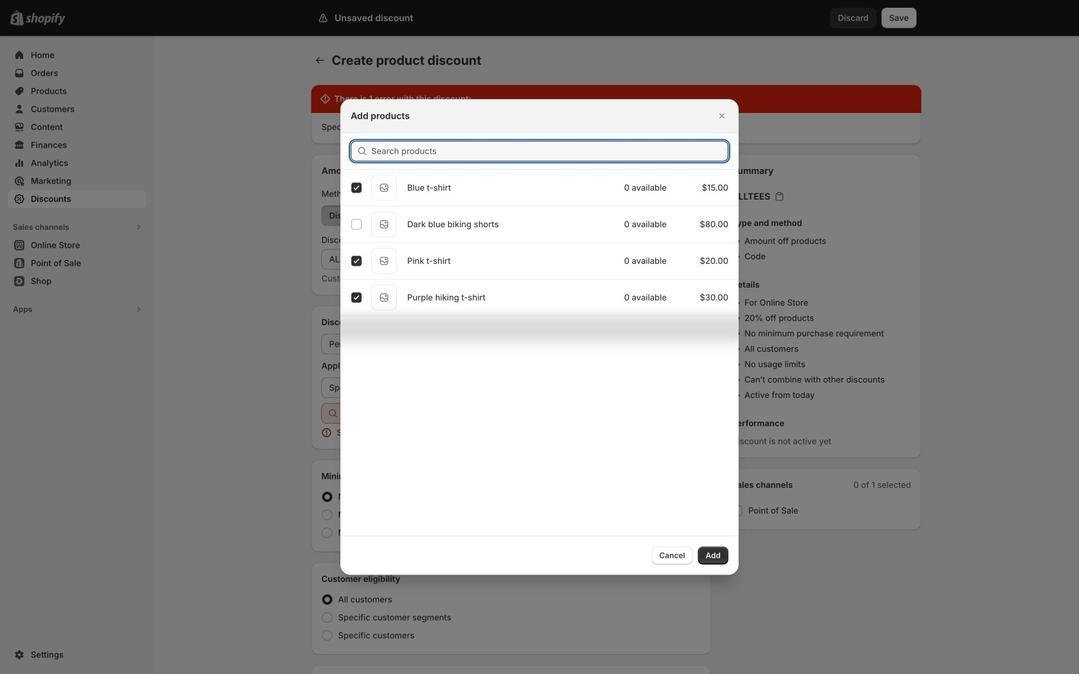 Task type: vqa. For each thing, say whether or not it's contained in the screenshot.
Search collections TEXT FIELD
no



Task type: describe. For each thing, give the bounding box(es) containing it.
shopify image
[[26, 13, 66, 26]]

Search products text field
[[372, 141, 729, 162]]



Task type: locate. For each thing, give the bounding box(es) containing it.
dialog
[[0, 99, 1080, 576]]



